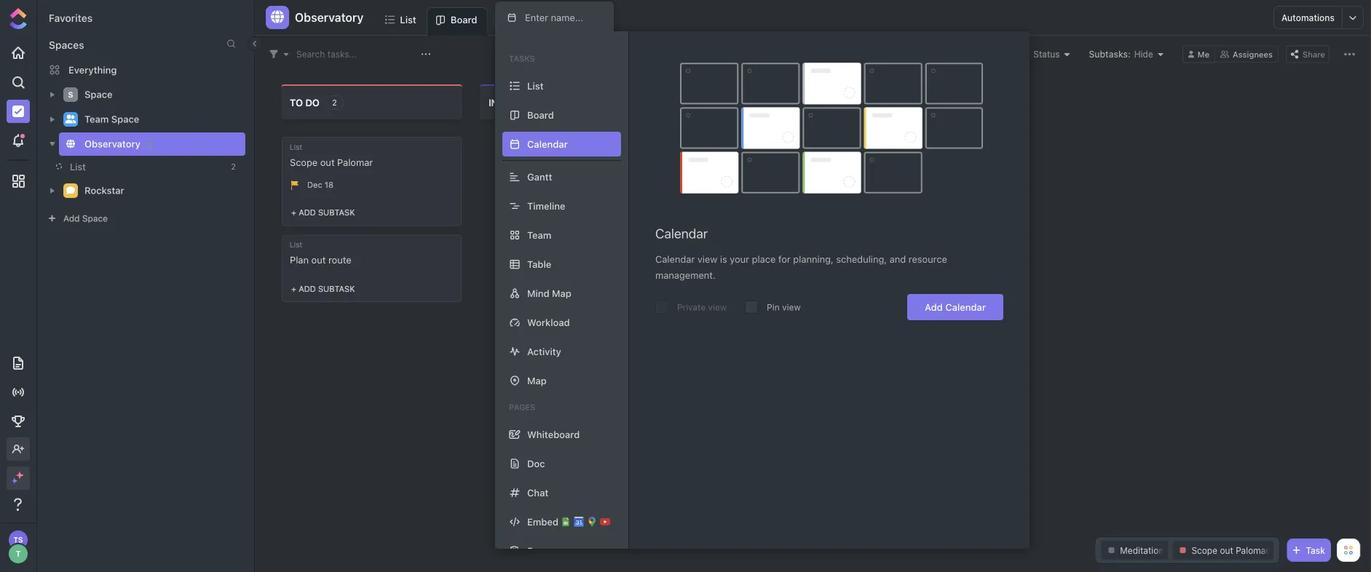 Task type: vqa. For each thing, say whether or not it's contained in the screenshot.
Settings
no



Task type: describe. For each thing, give the bounding box(es) containing it.
view for private view
[[782, 302, 801, 312]]

rockstar link
[[84, 179, 236, 202]]

+ for plan
[[291, 284, 296, 294]]

view button
[[495, 7, 544, 36]]

resource
[[909, 254, 947, 265]]

2 vertical spatial calendar
[[946, 302, 986, 313]]

1
[[752, 98, 756, 107]]

+ for check
[[689, 186, 694, 196]]

tasks
[[509, 54, 535, 63]]

activity
[[527, 346, 561, 357]]

subtask for route
[[318, 284, 355, 294]]

chat
[[527, 488, 549, 499]]

mind map
[[527, 288, 572, 299]]

comment image
[[66, 186, 75, 195]]

team space link
[[84, 108, 236, 131]]

route
[[328, 255, 352, 266]]

Search tasks... text field
[[296, 44, 417, 64]]

add down check
[[696, 186, 714, 196]]

user group image
[[65, 115, 76, 123]]

spaces
[[49, 39, 84, 51]]

automations
[[1282, 12, 1335, 23]]

board link
[[451, 8, 483, 35]]

plan
[[290, 255, 309, 266]]

list inside list check out rancho obser.
[[688, 143, 700, 151]]

list check out rancho obser.
[[688, 143, 800, 168]]

private
[[677, 302, 706, 312]]

team space
[[84, 114, 139, 125]]

pin
[[767, 302, 780, 312]]

share
[[1303, 50, 1326, 59]]

doc
[[527, 458, 545, 469]]

0 vertical spatial space
[[84, 89, 113, 100]]

list plan out route
[[290, 241, 352, 266]]

view
[[515, 14, 537, 25]]

0 vertical spatial 2
[[332, 98, 337, 107]]

embed
[[527, 517, 559, 528]]

0 horizontal spatial 2
[[231, 162, 236, 172]]

observatory for observatory link
[[84, 139, 141, 149]]

place
[[752, 254, 776, 265]]

add down plan
[[299, 284, 316, 294]]

+ add subtask for rancho
[[689, 186, 753, 196]]

obser.
[[771, 157, 800, 168]]

list scope out palomar
[[290, 143, 373, 168]]

mind
[[527, 288, 550, 299]]

out for palomar
[[320, 157, 335, 168]]

list down globe image
[[70, 161, 86, 172]]

everything link
[[37, 58, 254, 82]]

calendar for calendar view is your place for planning, scheduling, and resource management.
[[655, 254, 695, 265]]

for
[[779, 254, 791, 265]]

space for team space
[[111, 114, 139, 125]]

rockstar
[[84, 185, 124, 196]]

favorites
[[49, 12, 93, 24]]

add space
[[63, 213, 108, 224]]

list inside list scope out palomar
[[290, 143, 302, 151]]

team for team space
[[84, 114, 109, 125]]

calendar for calendar
[[655, 226, 708, 241]]

list left board link
[[400, 14, 416, 25]]

0 vertical spatial board
[[451, 14, 477, 25]]

0 horizontal spatial list link
[[56, 156, 221, 178]]

add down resource
[[925, 302, 943, 313]]

team for team
[[527, 230, 552, 241]]

pin view
[[767, 302, 801, 312]]

+ add subtask for route
[[291, 284, 355, 294]]



Task type: locate. For each thing, give the bounding box(es) containing it.
view inside calendar view is your place for planning, scheduling, and resource management.
[[698, 254, 718, 265]]

is
[[720, 254, 727, 265]]

spaces link
[[37, 39, 84, 51]]

assignees button
[[1216, 46, 1279, 63]]

subtask for rancho
[[716, 186, 753, 196]]

subtask down rancho
[[716, 186, 753, 196]]

scope
[[290, 157, 318, 168]]

0 vertical spatial list link
[[400, 7, 422, 35]]

add down comment image
[[63, 213, 80, 224]]

map down activity
[[527, 375, 547, 386]]

space
[[84, 89, 113, 100], [111, 114, 139, 125], [82, 213, 108, 224]]

+
[[689, 186, 694, 196], [291, 208, 296, 217], [291, 284, 296, 294]]

out inside list scope out palomar
[[320, 157, 335, 168]]

+ up plan
[[291, 208, 296, 217]]

add calendar
[[925, 302, 986, 313]]

0 vertical spatial team
[[84, 114, 109, 125]]

list up plan
[[290, 241, 302, 249]]

2 vertical spatial +
[[291, 284, 296, 294]]

1 horizontal spatial team
[[527, 230, 552, 241]]

0 horizontal spatial observatory
[[84, 139, 141, 149]]

list link left board link
[[400, 7, 422, 35]]

add
[[696, 186, 714, 196], [299, 208, 316, 217], [63, 213, 80, 224], [299, 284, 316, 294], [925, 302, 943, 313]]

1 vertical spatial calendar
[[655, 254, 695, 265]]

1 vertical spatial 2
[[231, 162, 236, 172]]

board down progress
[[527, 110, 554, 121]]

observatory
[[295, 11, 364, 24], [84, 139, 141, 149]]

observatory button
[[289, 1, 364, 34]]

list up progress
[[527, 80, 544, 91]]

map right mind
[[552, 288, 572, 299]]

in progress
[[489, 97, 552, 108]]

team up table
[[527, 230, 552, 241]]

+ down check
[[689, 186, 694, 196]]

management.
[[655, 270, 716, 281]]

list up scope
[[290, 143, 302, 151]]

1 horizontal spatial board
[[527, 110, 554, 121]]

1 vertical spatial team
[[527, 230, 552, 241]]

view
[[698, 254, 718, 265], [708, 302, 727, 312], [782, 302, 801, 312]]

out for rancho
[[718, 157, 732, 168]]

space for add space
[[82, 213, 108, 224]]

me button
[[1183, 46, 1216, 63]]

+ down plan
[[291, 284, 296, 294]]

0 vertical spatial map
[[552, 288, 572, 299]]

+ add subtask up list plan out route
[[291, 208, 355, 217]]

1 vertical spatial board
[[527, 110, 554, 121]]

subtask up list plan out route
[[318, 208, 355, 217]]

map
[[552, 288, 572, 299], [527, 375, 547, 386]]

0 horizontal spatial team
[[84, 114, 109, 125]]

1 vertical spatial list link
[[56, 156, 221, 178]]

pages
[[509, 403, 536, 412]]

form
[[527, 546, 551, 557]]

your
[[730, 254, 749, 265]]

observatory down team space
[[84, 139, 141, 149]]

gantt
[[527, 172, 552, 182]]

to do
[[290, 97, 320, 108]]

1 horizontal spatial 2
[[332, 98, 337, 107]]

observatory inside button
[[295, 11, 364, 24]]

rancho
[[735, 157, 768, 168]]

table
[[527, 259, 552, 270]]

observatory up the search tasks...
[[295, 11, 364, 24]]

check
[[688, 157, 715, 168]]

0 horizontal spatial map
[[527, 375, 547, 386]]

private view
[[677, 302, 727, 312]]

space down the space link
[[111, 114, 139, 125]]

2 right do
[[332, 98, 337, 107]]

+ add subtask down check
[[689, 186, 753, 196]]

list link up rockstar link
[[56, 156, 221, 178]]

0 vertical spatial + add subtask
[[689, 186, 753, 196]]

progress
[[501, 97, 552, 108]]

calendar
[[655, 226, 708, 241], [655, 254, 695, 265], [946, 302, 986, 313]]

tasks...
[[327, 49, 357, 59]]

out inside list check out rancho obser.
[[718, 157, 732, 168]]

2 vertical spatial subtask
[[318, 284, 355, 294]]

1 horizontal spatial map
[[552, 288, 572, 299]]

out right plan
[[311, 255, 326, 266]]

0 vertical spatial +
[[689, 186, 694, 196]]

team right user group image
[[84, 114, 109, 125]]

board left view dropdown button
[[451, 14, 477, 25]]

task
[[1306, 546, 1326, 556]]

board
[[451, 14, 477, 25], [527, 110, 554, 121]]

whiteboard
[[527, 429, 580, 440]]

space down everything
[[84, 89, 113, 100]]

1 vertical spatial observatory
[[84, 139, 141, 149]]

+ add subtask
[[689, 186, 753, 196], [291, 208, 355, 217], [291, 284, 355, 294]]

view left is
[[698, 254, 718, 265]]

2 vertical spatial + add subtask
[[291, 284, 355, 294]]

team inside team space link
[[84, 114, 109, 125]]

add up list plan out route
[[299, 208, 316, 217]]

1 vertical spatial subtask
[[318, 208, 355, 217]]

calendar inside calendar view is your place for planning, scheduling, and resource management.
[[655, 254, 695, 265]]

in
[[489, 97, 498, 108]]

0 vertical spatial calendar
[[655, 226, 708, 241]]

calendar view is your place for planning, scheduling, and resource management.
[[655, 254, 947, 281]]

2
[[332, 98, 337, 107], [231, 162, 236, 172]]

workload
[[527, 317, 570, 328]]

subtask
[[716, 186, 753, 196], [318, 208, 355, 217], [318, 284, 355, 294]]

0 vertical spatial subtask
[[716, 186, 753, 196]]

observatory for observatory button
[[295, 11, 364, 24]]

subtask down route on the top
[[318, 284, 355, 294]]

list link
[[400, 7, 422, 35], [56, 156, 221, 178]]

1 vertical spatial + add subtask
[[291, 208, 355, 217]]

2 left scope
[[231, 162, 236, 172]]

1 vertical spatial space
[[111, 114, 139, 125]]

assignees
[[1233, 50, 1273, 59]]

2 vertical spatial space
[[82, 213, 108, 224]]

out right check
[[718, 157, 732, 168]]

complete
[[688, 97, 739, 108]]

scheduling,
[[836, 254, 887, 265]]

timeline
[[527, 201, 566, 212]]

observatory link
[[84, 133, 236, 156]]

team
[[84, 114, 109, 125], [527, 230, 552, 241]]

out
[[320, 157, 335, 168], [718, 157, 732, 168], [311, 255, 326, 266]]

space down rockstar
[[82, 213, 108, 224]]

list up check
[[688, 143, 700, 151]]

Enter name... field
[[524, 11, 602, 24]]

view right pin
[[782, 302, 801, 312]]

out right scope
[[320, 157, 335, 168]]

0 vertical spatial observatory
[[295, 11, 364, 24]]

palomar
[[337, 157, 373, 168]]

1 vertical spatial +
[[291, 208, 296, 217]]

view for calendar
[[698, 254, 718, 265]]

list
[[400, 14, 416, 25], [527, 80, 544, 91], [290, 143, 302, 151], [688, 143, 700, 151], [70, 161, 86, 172], [290, 241, 302, 249]]

space link
[[84, 83, 236, 106]]

favorites button
[[49, 12, 93, 24]]

out for route
[[311, 255, 326, 266]]

me
[[1198, 50, 1210, 59]]

out inside list plan out route
[[311, 255, 326, 266]]

planning,
[[793, 254, 834, 265]]

do
[[305, 97, 320, 108]]

everything
[[68, 64, 117, 75]]

and
[[890, 254, 906, 265]]

share button
[[1286, 46, 1330, 63]]

globe image
[[66, 139, 75, 148]]

1 horizontal spatial observatory
[[295, 11, 364, 24]]

search
[[296, 49, 325, 59]]

1 vertical spatial map
[[527, 375, 547, 386]]

view right private
[[708, 302, 727, 312]]

search tasks...
[[296, 49, 357, 59]]

1 horizontal spatial list link
[[400, 7, 422, 35]]

automations button
[[1275, 7, 1342, 28]]

+ add subtask down route on the top
[[291, 284, 355, 294]]

to
[[290, 97, 303, 108]]

list inside list plan out route
[[290, 241, 302, 249]]

0 horizontal spatial board
[[451, 14, 477, 25]]



